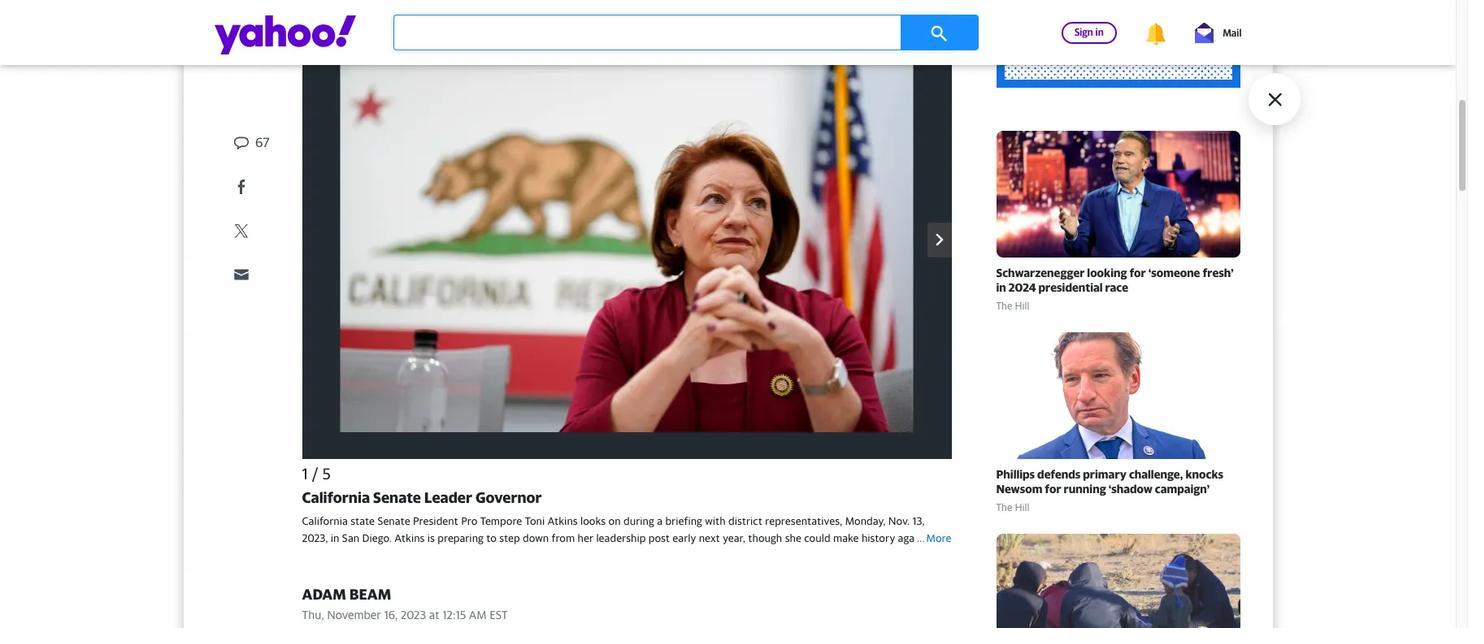 Task type: vqa. For each thing, say whether or not it's contained in the screenshot.
Phillips
yes



Task type: locate. For each thing, give the bounding box(es) containing it.
phillips defends primary challenge, knocks newsom for running 'shadow campaign' link
[[997, 468, 1241, 497]]

senate
[[373, 489, 421, 507], [378, 515, 410, 528]]

the
[[997, 300, 1013, 312], [997, 502, 1013, 514]]

a left "run" on the left bottom of the page
[[302, 549, 308, 562]]

0 horizontal spatial in
[[331, 532, 340, 545]]

0 horizontal spatial for
[[330, 549, 344, 562]]

1 horizontal spatial atkins
[[548, 515, 578, 528]]

atkins up the from
[[548, 515, 578, 528]]

0 vertical spatial atkins
[[548, 515, 578, 528]]

New! search field
[[393, 15, 979, 50]]

in
[[1096, 26, 1104, 38], [997, 281, 1007, 294], [331, 532, 340, 545]]

in inside toolbar
[[1096, 26, 1104, 38]]

1 vertical spatial with
[[926, 532, 947, 545]]

67 link
[[232, 134, 269, 154]]

16,
[[384, 608, 398, 622]]

1 horizontal spatial for
[[1045, 482, 1062, 496]]

a up post
[[657, 515, 663, 528]]

with up the next
[[705, 515, 726, 528]]

1 vertical spatial for
[[1045, 482, 1062, 496]]

in right sign
[[1096, 26, 1104, 38]]

a
[[657, 515, 663, 528], [302, 549, 308, 562]]

1 hill from the top
[[1015, 300, 1030, 312]]

am
[[469, 608, 487, 622]]

thu,
[[302, 608, 324, 622]]

sign
[[1075, 26, 1094, 38]]

13,
[[913, 515, 925, 528]]

governor
[[476, 489, 542, 507]]

preparing
[[438, 532, 484, 545]]

mail
[[1223, 26, 1242, 39]]

newsom
[[997, 482, 1043, 496]]

for
[[1130, 266, 1146, 280], [1045, 482, 1062, 496], [330, 549, 344, 562]]

toolbar containing sign in
[[1036, 20, 1242, 46]]

schwarzenegger
[[997, 266, 1085, 280]]

senate up 'diego.'
[[378, 515, 410, 528]]

atkins up (ap
[[395, 532, 425, 545]]

san
[[342, 532, 360, 545]]

1 vertical spatial hill
[[1015, 502, 1030, 514]]

looks
[[581, 515, 606, 528]]

california down the 5
[[302, 489, 370, 507]]

/
[[312, 465, 319, 483]]

in inside california state senate president pro tempore toni atkins looks on during a briefing with district representatives, monday, nov. 13, 2023, in san diego. atkins is preparing to step down from her leadership post early next year, though she could make history again with a run for governor. (ap photo/gregory bull)
[[331, 532, 340, 545]]

2 the from the top
[[997, 502, 1013, 514]]

during
[[624, 515, 654, 528]]

2 vertical spatial for
[[330, 549, 344, 562]]

phillips defends primary challenge, knocks newsom for running 'shadow campaign' the hill
[[997, 468, 1224, 514]]

0 vertical spatial in
[[1096, 26, 1104, 38]]

senate inside california state senate president pro tempore toni atkins looks on during a briefing with district representatives, monday, nov. 13, 2023, in san diego. atkins is preparing to step down from her leadership post early next year, though she could make history again with a run for governor. (ap photo/gregory bull)
[[378, 515, 410, 528]]

next photo image
[[934, 234, 946, 246]]

in left san on the bottom
[[331, 532, 340, 545]]

california
[[302, 489, 370, 507], [302, 515, 348, 528]]

est
[[490, 608, 508, 622]]

governor.
[[346, 549, 391, 562]]

1 california from the top
[[302, 489, 370, 507]]

'someone
[[1149, 266, 1201, 280]]

advertisement region
[[997, 0, 1241, 88]]

the down newsom
[[997, 502, 1013, 514]]

representatives,
[[766, 515, 843, 528]]

0 vertical spatial california
[[302, 489, 370, 507]]

atkins
[[548, 515, 578, 528], [395, 532, 425, 545]]

year,
[[723, 532, 746, 545]]

0 horizontal spatial with
[[705, 515, 726, 528]]

2 hill from the top
[[1015, 502, 1030, 514]]

1 vertical spatial atkins
[[395, 532, 425, 545]]

phillips
[[997, 468, 1035, 481]]

2023,
[[302, 532, 328, 545]]

1 horizontal spatial in
[[997, 281, 1007, 294]]

senate up "state" in the bottom of the page
[[373, 489, 421, 507]]

campaign'
[[1156, 482, 1210, 496]]

1 the from the top
[[997, 300, 1013, 312]]

hill inside schwarzenegger looking for 'someone fresh' in 2024 presidential race the hill
[[1015, 300, 1030, 312]]

for right "run" on the left bottom of the page
[[330, 549, 344, 562]]

1 vertical spatial in
[[997, 281, 1007, 294]]

1 vertical spatial a
[[302, 549, 308, 562]]

toolbar
[[1036, 20, 1242, 46]]

make
[[834, 532, 859, 545]]

2 horizontal spatial in
[[1096, 26, 1104, 38]]

more button
[[915, 530, 952, 547]]

in left 2024
[[997, 281, 1007, 294]]

fresh'
[[1203, 266, 1234, 280]]

on
[[609, 515, 621, 528]]

president
[[413, 515, 459, 528]]

slide 1 of 5, california state senate president pro tempore toni atkins looks on during a briefing with district representatives, monday, nov. 13, 2023, in san diego. atkins is preparing to step down from her leadership post early next year, though she could make history again with a run for governor. (ap photo/gregory bull) image
[[302, 24, 952, 459]]

0 vertical spatial the
[[997, 300, 1013, 312]]

california state senate president pro tempore toni atkins looks on during a briefing with district representatives, monday, nov. 13, 2023, in san diego. atkins is preparing to step down from her leadership post early next year, though she could make history again with a run for governor. (ap photo/gregory bull)
[[302, 515, 947, 562]]

california up "2023,"
[[302, 515, 348, 528]]

0 horizontal spatial atkins
[[395, 532, 425, 545]]

to
[[487, 532, 497, 545]]

race
[[1106, 281, 1129, 294]]

is
[[428, 532, 435, 545]]

step
[[500, 532, 520, 545]]

run
[[310, 549, 327, 562]]

2 vertical spatial in
[[331, 532, 340, 545]]

her
[[578, 532, 594, 545]]

down
[[523, 532, 549, 545]]

for right looking
[[1130, 266, 1146, 280]]

the inside schwarzenegger looking for 'someone fresh' in 2024 presidential race the hill
[[997, 300, 1013, 312]]

with
[[705, 515, 726, 528], [926, 532, 947, 545]]

toni
[[525, 515, 545, 528]]

california inside california state senate president pro tempore toni atkins looks on during a briefing with district representatives, monday, nov. 13, 2023, in san diego. atkins is preparing to step down from her leadership post early next year, though she could make history again with a run for governor. (ap photo/gregory bull)
[[302, 515, 348, 528]]

beam
[[349, 586, 391, 603]]

1 vertical spatial senate
[[378, 515, 410, 528]]

sign in link
[[1062, 22, 1117, 44]]

2023
[[401, 608, 426, 622]]

the inside phillips defends primary challenge, knocks newsom for running 'shadow campaign' the hill
[[997, 502, 1013, 514]]

from
[[552, 532, 575, 545]]

1 horizontal spatial a
[[657, 515, 663, 528]]

for down defends
[[1045, 482, 1062, 496]]

with right again
[[926, 532, 947, 545]]

sign in
[[1075, 26, 1104, 38]]

in inside schwarzenegger looking for 'someone fresh' in 2024 presidential race the hill
[[997, 281, 1007, 294]]

0 vertical spatial hill
[[1015, 300, 1030, 312]]

history
[[862, 532, 896, 545]]

1 vertical spatial california
[[302, 515, 348, 528]]

1 vertical spatial the
[[997, 502, 1013, 514]]

briefing
[[666, 515, 703, 528]]

hill down 2024
[[1015, 300, 1030, 312]]

for inside phillips defends primary challenge, knocks newsom for running 'shadow campaign' the hill
[[1045, 482, 1062, 496]]

1 / 5
[[302, 465, 331, 483]]

the down 2024
[[997, 300, 1013, 312]]

photo/gregory
[[414, 549, 485, 562]]

2 california from the top
[[302, 515, 348, 528]]

monday,
[[846, 515, 886, 528]]

2 horizontal spatial for
[[1130, 266, 1146, 280]]

0 vertical spatial for
[[1130, 266, 1146, 280]]

hill
[[1015, 300, 1030, 312], [1015, 502, 1030, 514]]

2024
[[1009, 281, 1037, 294]]

hill down newsom
[[1015, 502, 1030, 514]]



Task type: describe. For each thing, give the bounding box(es) containing it.
again
[[898, 532, 924, 545]]

primary
[[1084, 468, 1127, 481]]

district
[[729, 515, 763, 528]]

november
[[327, 608, 381, 622]]

schwarzenegger looking for 'someone fresh' in 2024 presidential race the hill
[[997, 266, 1234, 312]]

adam
[[302, 586, 346, 603]]

hill inside phillips defends primary challenge, knocks newsom for running 'shadow campaign' the hill
[[1015, 502, 1030, 514]]

california for california state senate president pro tempore toni atkins looks on during a briefing with district representatives, monday, nov. 13, 2023, in san diego. atkins is preparing to step down from her leadership post early next year, though she could make history again with a run for governor. (ap photo/gregory bull)
[[302, 515, 348, 528]]

bull)
[[487, 549, 509, 562]]

next
[[699, 532, 720, 545]]

california for california senate leader governor
[[302, 489, 370, 507]]

schwarzenegger looking for 'someone fresh' in 2024 presidential race link
[[997, 266, 1241, 295]]

0 vertical spatial a
[[657, 515, 663, 528]]

67
[[255, 134, 269, 150]]

running
[[1064, 482, 1107, 496]]

mail link
[[1195, 22, 1242, 43]]

early
[[673, 532, 696, 545]]

state
[[351, 515, 375, 528]]

post
[[649, 532, 670, 545]]

12:15
[[443, 608, 466, 622]]

leader
[[424, 489, 472, 507]]

0 vertical spatial senate
[[373, 489, 421, 507]]

presidential
[[1039, 281, 1103, 294]]

0 horizontal spatial a
[[302, 549, 308, 562]]

(ap
[[394, 549, 411, 562]]

tempore
[[480, 515, 522, 528]]

diego.
[[362, 532, 392, 545]]

for inside schwarzenegger looking for 'someone fresh' in 2024 presidential race the hill
[[1130, 266, 1146, 280]]

defends
[[1038, 468, 1081, 481]]

knocks
[[1186, 468, 1224, 481]]

at
[[429, 608, 440, 622]]

though
[[748, 532, 783, 545]]

california senate leader governor
[[302, 489, 542, 507]]

new!
[[955, 15, 979, 28]]

for inside california state senate president pro tempore toni atkins looks on during a briefing with district representatives, monday, nov. 13, 2023, in san diego. atkins is preparing to step down from her leadership post early next year, though she could make history again with a run for governor. (ap photo/gregory bull)
[[330, 549, 344, 562]]

adam beam thu, november 16, 2023 at 12:15 am est
[[302, 586, 508, 622]]

5
[[323, 465, 331, 483]]

leadership
[[596, 532, 646, 545]]

'shadow
[[1109, 482, 1153, 496]]

nov.
[[889, 515, 910, 528]]

Search query text field
[[393, 15, 955, 50]]

looking
[[1088, 266, 1128, 280]]

california state senate president pro tempore toni atkins looks on during a briefing with district representatives, monday, nov. 13, 2023, in san diego. atkins is preparing to step down from her leadership post early next year, though she could make history again with a run for governor. (ap photo/gregory bull) image
[[340, 51, 914, 433]]

she
[[785, 532, 802, 545]]

could
[[805, 532, 831, 545]]

more
[[927, 532, 952, 545]]

1 horizontal spatial with
[[926, 532, 947, 545]]

slideshow group
[[302, 24, 1469, 562]]

1
[[302, 465, 308, 483]]

0 vertical spatial with
[[705, 515, 726, 528]]

pro
[[461, 515, 478, 528]]

challenge,
[[1130, 468, 1184, 481]]



